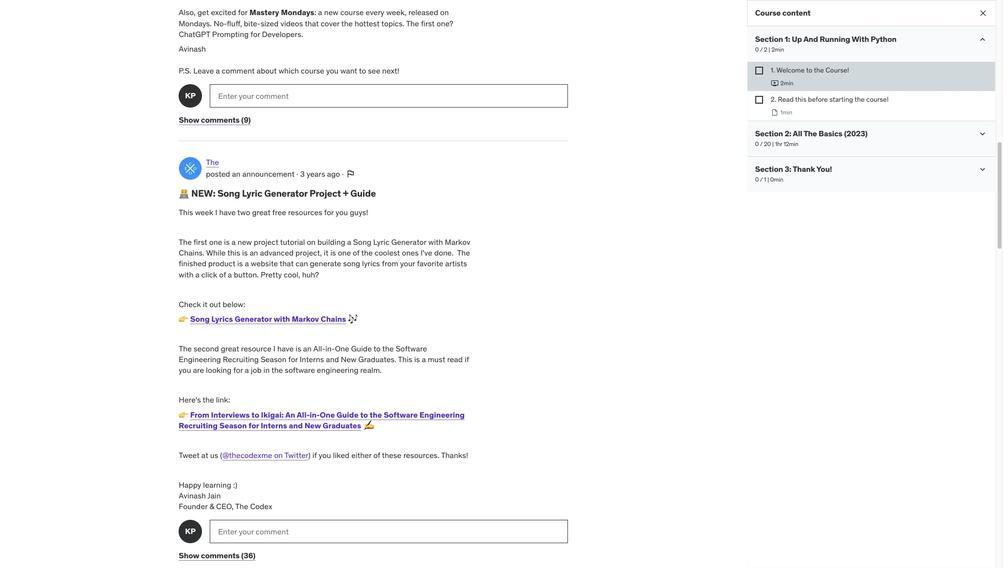 Task type: locate. For each thing, give the bounding box(es) containing it.
1 vertical spatial if
[[313, 450, 317, 460]]

the right ceo,
[[235, 502, 248, 511]]

start read this before starting the course! image
[[771, 109, 779, 117]]

great right second
[[221, 344, 239, 353]]

0 horizontal spatial i have
[[215, 207, 236, 217]]

new left project
[[238, 237, 252, 247]]

1 0 from the top
[[755, 46, 759, 53]]

one up engineering
[[335, 344, 349, 353]]

new inside : a new course every week, released on mondays. no-fluff, bite-sized videos that cover the hottest topics. the first one? chatgpt prompting for developers.
[[324, 7, 339, 17]]

one up while at the top of the page
[[209, 237, 222, 247]]

prompting
[[212, 29, 249, 39]]

0 vertical spatial |
[[769, 46, 770, 53]]

all- right an
[[297, 410, 310, 420]]

section up 1
[[755, 164, 783, 174]]

1 vertical spatial great
[[221, 344, 239, 353]]

in- up engineering
[[326, 344, 335, 353]]

section up 2
[[755, 34, 783, 44]]

chains
[[321, 314, 346, 324]]

avinash up founder
[[179, 491, 206, 501]]

👉 down here's
[[179, 410, 190, 420]]

1 vertical spatial this
[[227, 248, 240, 258]]

engineering
[[179, 355, 221, 364], [420, 410, 465, 420]]

section 3: thank you! button
[[755, 164, 832, 174]]

1 horizontal spatial great
[[252, 207, 271, 217]]

1 vertical spatial course
[[301, 66, 324, 76]]

👉 for 👉 song lyrics generator with markov chains 🎶
[[179, 314, 189, 324]]

on left twitter at the left of page
[[274, 450, 283, 460]]

:)
[[233, 480, 237, 490]]

us
[[210, 450, 218, 460]]

2 👉 from the top
[[179, 410, 190, 420]]

0 horizontal spatial in-
[[310, 410, 320, 420]]

2 show from the top
[[179, 551, 199, 560]]

1 vertical spatial 0
[[755, 140, 759, 148]]

xsmall image left 2.
[[755, 96, 763, 104]]

1 vertical spatial guide
[[351, 344, 372, 353]]

small image down small image
[[978, 164, 988, 174]]

1 small image from the top
[[978, 35, 988, 44]]

show for show comments (36)
[[179, 551, 199, 560]]

commenter element for show comments (36)
[[179, 520, 202, 543]]

course!
[[826, 66, 849, 74]]

0 horizontal spatial markov
[[292, 314, 319, 324]]

to right welcome
[[807, 66, 813, 74]]

lyric up two
[[242, 187, 262, 199]]

song inside the first one is a new project tutorial on building a song lyric generator with markov chains. while this is an advanced project, it is one of the coolest ones i've done.  the finished product is a website that can generate song lyrics from your favorite artists with a click of a button. pretty cool, huh?
[[353, 237, 371, 247]]

released
[[409, 7, 438, 17]]

👉
[[179, 314, 189, 324], [179, 410, 190, 420]]

new up cover
[[324, 7, 339, 17]]

0 vertical spatial 0
[[755, 46, 759, 53]]

| right 1
[[768, 176, 769, 183]]

1 horizontal spatial with
[[274, 314, 290, 324]]

season up in
[[261, 355, 287, 364]]

section for section 1: up and running with python
[[755, 34, 783, 44]]

markov inside the first one is a new project tutorial on building a song lyric generator with markov chains. while this is an advanced project, it is one of the coolest ones i've done.  the finished product is a website that can generate song lyrics from your favorite artists with a click of a button. pretty cool, huh?
[[445, 237, 471, 247]]

0 inside section 2: all the basics (2023) 0 / 20 | 1hr 12min
[[755, 140, 759, 148]]

lyric up coolest
[[373, 237, 390, 247]]

👨‍💻 new: song lyric generator project + guide
[[179, 187, 376, 199]]

song up lyrics
[[353, 237, 371, 247]]

1 horizontal spatial one
[[338, 248, 351, 258]]

all- inside the second great resource i have is an all-in-one guide to the software engineering recruiting season for interns and new graduates. this is a must read if you are looking for a job in the software engineering realm.
[[313, 344, 326, 353]]

/ left 2
[[760, 46, 763, 53]]

1 horizontal spatial song
[[217, 187, 240, 199]]

0 horizontal spatial song
[[190, 314, 210, 324]]

0 vertical spatial one
[[335, 344, 349, 353]]

hottest
[[355, 18, 380, 28]]

you!
[[817, 164, 832, 174]]

first down released
[[421, 18, 435, 28]]

1:
[[785, 34, 791, 44]]

2 comments from the top
[[201, 551, 240, 560]]

interviews
[[211, 410, 250, 420]]

about
[[257, 66, 277, 76]]

engineering up thanks! at the left of the page
[[420, 410, 465, 420]]

0min
[[771, 176, 784, 183]]

a up button.
[[245, 259, 249, 268]]

1 section from the top
[[755, 34, 783, 44]]

new left graduates
[[305, 421, 321, 430]]

software inside the second great resource i have is an all-in-one guide to the software engineering recruiting season for interns and new graduates. this is a must read if you are looking for a job in the software engineering realm.
[[396, 344, 427, 353]]

interns down ikigai:
[[261, 421, 287, 430]]

1 vertical spatial of
[[219, 270, 226, 279]]

1 horizontal spatial this
[[398, 355, 413, 364]]

section inside section 2: all the basics (2023) 0 / 20 | 1hr 12min
[[755, 128, 783, 138]]

looking
[[206, 365, 232, 375]]

section inside section 1: up and running with python 0 / 2 | 2min
[[755, 34, 783, 44]]

in- right an
[[310, 410, 320, 420]]

1 vertical spatial engineering
[[420, 410, 465, 420]]

for left 'job'
[[233, 365, 243, 375]]

1 vertical spatial enter your comment text field
[[210, 520, 568, 543]]

and up engineering
[[326, 355, 339, 364]]

0 vertical spatial kp
[[185, 91, 196, 100]]

1 vertical spatial 👉
[[179, 410, 190, 420]]

of up 'song'
[[353, 248, 360, 258]]

2 vertical spatial 0
[[755, 176, 759, 183]]

at
[[202, 450, 208, 460]]

2 section from the top
[[755, 128, 783, 138]]

artists
[[445, 259, 467, 268]]

this right "graduates."
[[398, 355, 413, 364]]

xsmall image left "1."
[[755, 67, 763, 74]]

season inside from interviews to ikigai: an all-in-one guide to the software engineering recruiting season for interns and new graduates
[[219, 421, 247, 430]]

software up these
[[384, 410, 418, 420]]

1 vertical spatial one
[[338, 248, 351, 258]]

2min right stop welcome to the course! image
[[781, 79, 794, 86]]

1 comments from the top
[[201, 115, 240, 124]]

1 horizontal spatial new
[[341, 355, 357, 364]]

on
[[440, 7, 449, 17], [307, 237, 316, 247], [274, 450, 283, 460]]

small image down the close course content sidebar icon
[[978, 35, 988, 44]]

3 0 from the top
[[755, 176, 759, 183]]

0 horizontal spatial new
[[238, 237, 252, 247]]

first up chains.
[[194, 237, 207, 247]]

markov left chains
[[292, 314, 319, 324]]

2 enter your comment text field from the top
[[210, 520, 568, 543]]

recruiting down from
[[179, 421, 218, 430]]

you left are
[[179, 365, 191, 375]]

| right 20 on the right
[[773, 140, 774, 148]]

0 vertical spatial software
[[396, 344, 427, 353]]

lyric
[[242, 187, 262, 199], [373, 237, 390, 247]]

running
[[820, 34, 851, 44]]

1 vertical spatial on
[[307, 237, 316, 247]]

commenter element down founder
[[179, 520, 202, 543]]

1 horizontal spatial markov
[[445, 237, 471, 247]]

0 horizontal spatial and
[[289, 421, 303, 430]]

3 / from the top
[[760, 176, 763, 183]]

generator up the free
[[264, 187, 308, 199]]

1 horizontal spatial it
[[324, 248, 329, 258]]

1 · from the left
[[297, 169, 298, 179]]

1 horizontal spatial and
[[326, 355, 339, 364]]

comments for (9)
[[201, 115, 240, 124]]

if right read
[[465, 355, 469, 364]]

1 horizontal spatial course
[[340, 7, 364, 17]]

song down posted
[[217, 187, 240, 199]]

0 left 1
[[755, 176, 759, 183]]

first inside the first one is a new project tutorial on building a song lyric generator with markov chains. while this is an advanced project, it is one of the coolest ones i've done.  the finished product is a website that can generate song lyrics from your favorite artists with a click of a button. pretty cool, huh?
[[194, 237, 207, 247]]

free
[[272, 207, 286, 217]]

1 horizontal spatial first
[[421, 18, 435, 28]]

commenter element
[[179, 84, 202, 107], [179, 520, 202, 543]]

show
[[179, 115, 199, 124], [179, 551, 199, 560]]

the inside happy learning :) avinash jain founder & ceo, the codex
[[235, 502, 248, 511]]

1 vertical spatial song
[[353, 237, 371, 247]]

here's
[[179, 395, 201, 405]]

0 horizontal spatial this
[[227, 248, 240, 258]]

0 vertical spatial 2min
[[772, 46, 784, 53]]

1 vertical spatial an
[[250, 248, 258, 258]]

1 vertical spatial first
[[194, 237, 207, 247]]

recruiting
[[223, 355, 259, 364], [179, 421, 218, 430]]

generator down the below:
[[235, 314, 272, 324]]

2min inside section 1: up and running with python 0 / 2 | 2min
[[772, 46, 784, 53]]

on inside the first one is a new project tutorial on building a song lyric generator with markov chains. while this is an advanced project, it is one of the coolest ones i've done.  the finished product is a website that can generate song lyrics from your favorite artists with a click of a button. pretty cool, huh?
[[307, 237, 316, 247]]

2 vertical spatial of
[[374, 450, 380, 460]]

@thecodexme on twitter link
[[222, 450, 308, 460]]

twitter
[[285, 450, 308, 460]]

1 vertical spatial comments
[[201, 551, 240, 560]]

one?
[[437, 18, 454, 28]]

0 vertical spatial recruiting
[[223, 355, 259, 364]]

with
[[428, 237, 443, 247], [179, 270, 194, 279], [274, 314, 290, 324]]

0 vertical spatial first
[[421, 18, 435, 28]]

0 horizontal spatial all-
[[297, 410, 310, 420]]

song lyrics generator with markov chains link
[[190, 314, 346, 324]]

0 horizontal spatial on
[[274, 450, 283, 460]]

in- inside the second great resource i have is an all-in-one guide to the software engineering recruiting season for interns and new graduates. this is a must read if you are looking for a job in the software engineering realm.
[[326, 344, 335, 353]]

avinash down chatgpt
[[179, 44, 206, 54]]

section up 20 on the right
[[755, 128, 783, 138]]

1 horizontal spatial in-
[[326, 344, 335, 353]]

tutorial
[[280, 237, 305, 247]]

0 horizontal spatial if
[[313, 450, 317, 460]]

generator inside the first one is a new project tutorial on building a song lyric generator with markov chains. while this is an advanced project, it is one of the coolest ones i've done.  the finished product is a website that can generate song lyrics from your favorite artists with a click of a button. pretty cool, huh?
[[391, 237, 427, 247]]

2 horizontal spatial of
[[374, 450, 380, 460]]

1 vertical spatial generator
[[391, 237, 427, 247]]

+
[[343, 187, 349, 199]]

one up 'song'
[[338, 248, 351, 258]]

1 vertical spatial small image
[[978, 164, 988, 174]]

to inside sidebar element
[[807, 66, 813, 74]]

new up engineering
[[341, 355, 357, 364]]

on up project,
[[307, 237, 316, 247]]

it up "generate"
[[324, 248, 329, 258]]

2 vertical spatial an
[[303, 344, 312, 353]]

of left these
[[374, 450, 380, 460]]

recruiting inside the second great resource i have is an all-in-one guide to the software engineering recruiting season for interns and new graduates. this is a must read if you are looking for a job in the software engineering realm.
[[223, 355, 259, 364]]

course up hottest
[[340, 7, 364, 17]]

ikigai:
[[261, 410, 284, 420]]

this
[[796, 95, 807, 104], [227, 248, 240, 258]]

avinash
[[179, 44, 206, 54], [179, 491, 206, 501]]

from
[[382, 259, 398, 268]]

markov up artists
[[445, 237, 471, 247]]

0 vertical spatial /
[[760, 46, 763, 53]]

a right :
[[318, 7, 322, 17]]

p.s.
[[179, 66, 192, 76]]

0 vertical spatial that
[[305, 18, 319, 28]]

0 vertical spatial one
[[209, 237, 222, 247]]

1 vertical spatial xsmall image
[[755, 96, 763, 104]]

1 kp from the top
[[185, 91, 196, 100]]

graduates
[[323, 421, 361, 430]]

0 horizontal spatial that
[[280, 259, 294, 268]]

1 horizontal spatial this
[[796, 95, 807, 104]]

1 horizontal spatial interns
[[300, 355, 324, 364]]

👨‍💻
[[179, 187, 189, 199]]

the inside : a new course every week, released on mondays. no-fluff, bite-sized videos that cover the hottest topics. the first one? chatgpt prompting for developers.
[[341, 18, 353, 28]]

2:
[[785, 128, 792, 138]]

to up "graduates."
[[374, 344, 381, 353]]

song
[[217, 187, 240, 199], [353, 237, 371, 247], [190, 314, 210, 324]]

if right )
[[313, 450, 317, 460]]

1 commenter element from the top
[[179, 84, 202, 107]]

starting
[[830, 95, 854, 104]]

on up one? on the top left of the page
[[440, 7, 449, 17]]

2 xsmall image from the top
[[755, 96, 763, 104]]

Enter your comment text field
[[210, 84, 568, 107], [210, 520, 568, 543]]

1 show from the top
[[179, 115, 199, 124]]

·
[[297, 169, 298, 179], [342, 169, 344, 179]]

in
[[264, 365, 270, 375]]

0 vertical spatial season
[[261, 355, 287, 364]]

guide inside the second great resource i have is an all-in-one guide to the software engineering recruiting season for interns and new graduates. this is a must read if you are looking for a job in the software engineering realm.
[[351, 344, 372, 353]]

2 small image from the top
[[978, 164, 988, 174]]

0 horizontal spatial recruiting
[[179, 421, 218, 430]]

announcement
[[242, 169, 295, 179]]

for up software
[[288, 355, 298, 364]]

0 vertical spatial engineering
[[179, 355, 221, 364]]

0 vertical spatial new
[[341, 355, 357, 364]]

liked
[[333, 450, 350, 460]]

comments left (36)
[[201, 551, 240, 560]]

for down bite-
[[251, 29, 260, 39]]

huh?
[[302, 270, 319, 279]]

of
[[353, 248, 360, 258], [219, 270, 226, 279], [374, 450, 380, 460]]

recruiting inside from interviews to ikigai: an all-in-one guide to the software engineering recruiting season for interns and new graduates
[[179, 421, 218, 430]]

1 vertical spatial lyric
[[373, 237, 390, 247]]

an up software
[[303, 344, 312, 353]]

/ inside section 3: thank you! 0 / 1 | 0min
[[760, 176, 763, 183]]

kp down founder
[[185, 526, 196, 536]]

guide inside from interviews to ikigai: an all-in-one guide to the software engineering recruiting season for interns and new graduates
[[337, 410, 359, 420]]

in-
[[326, 344, 335, 353], [310, 410, 320, 420]]

interns inside the second great resource i have is an all-in-one guide to the software engineering recruiting season for interns and new graduates. this is a must read if you are looking for a job in the software engineering realm.
[[300, 355, 324, 364]]

week
[[195, 207, 214, 217]]

resource
[[241, 344, 272, 353]]

the right all
[[804, 128, 817, 138]]

1 horizontal spatial new
[[324, 7, 339, 17]]

1 vertical spatial recruiting
[[179, 421, 218, 430]]

one up graduates
[[320, 410, 335, 420]]

welcome
[[777, 66, 805, 74]]

the inside : a new course every week, released on mondays. no-fluff, bite-sized videos that cover the hottest topics. the first one? chatgpt prompting for developers.
[[406, 18, 419, 28]]

this right "read"
[[796, 95, 807, 104]]

it left out on the bottom
[[203, 299, 208, 309]]

week,
[[386, 7, 407, 17]]

the left second
[[179, 344, 192, 353]]

with down cool,
[[274, 314, 290, 324]]

0 horizontal spatial season
[[219, 421, 247, 430]]

one inside the second great resource i have is an all-in-one guide to the software engineering recruiting season for interns and new graduates. this is a must read if you are looking for a job in the software engineering realm.
[[335, 344, 349, 353]]

0 vertical spatial great
[[252, 207, 271, 217]]

new
[[324, 7, 339, 17], [238, 237, 252, 247]]

next!
[[382, 66, 400, 76]]

1 vertical spatial and
[[289, 421, 303, 430]]

0 vertical spatial markov
[[445, 237, 471, 247]]

1 vertical spatial it
[[203, 299, 208, 309]]

1 horizontal spatial all-
[[313, 344, 326, 353]]

advanced
[[260, 248, 294, 258]]

comments left (9)
[[201, 115, 240, 124]]

1 vertical spatial season
[[219, 421, 247, 430]]

1 vertical spatial section
[[755, 128, 783, 138]]

1 horizontal spatial lyric
[[373, 237, 390, 247]]

0 vertical spatial on
[[440, 7, 449, 17]]

with down finished on the top left of page
[[179, 270, 194, 279]]

leave
[[193, 66, 214, 76]]

2 / from the top
[[760, 140, 763, 148]]

to up ✍️
[[360, 410, 368, 420]]

engineering inside the second great resource i have is an all-in-one guide to the software engineering recruiting season for interns and new graduates. this is a must read if you are looking for a job in the software engineering realm.
[[179, 355, 221, 364]]

that inside : a new course every week, released on mondays. no-fluff, bite-sized videos that cover the hottest topics. the first one? chatgpt prompting for developers.
[[305, 18, 319, 28]]

xsmall image for 2. read this before starting the course!
[[755, 96, 763, 104]]

get
[[198, 7, 209, 17]]

kp down p.s. in the top left of the page
[[185, 91, 196, 100]]

1 vertical spatial markov
[[292, 314, 319, 324]]

for
[[238, 7, 248, 17], [251, 29, 260, 39], [324, 207, 334, 217], [288, 355, 298, 364], [233, 365, 243, 375], [249, 421, 259, 430]]

engineering inside from interviews to ikigai: an all-in-one guide to the software engineering recruiting season for interns and new graduates
[[420, 410, 465, 420]]

20
[[764, 140, 771, 148]]

comments
[[201, 115, 240, 124], [201, 551, 240, 560]]

3 section from the top
[[755, 164, 783, 174]]

0 vertical spatial 👉
[[179, 314, 189, 324]]

1 vertical spatial new
[[238, 237, 252, 247]]

this
[[179, 207, 193, 217], [398, 355, 413, 364]]

the inside the second great resource i have is an all-in-one guide to the software engineering recruiting season for interns and new graduates. this is a must read if you are looking for a job in the software engineering realm.
[[179, 344, 192, 353]]

an
[[232, 169, 241, 179], [250, 248, 258, 258], [303, 344, 312, 353]]

0 vertical spatial course
[[340, 7, 364, 17]]

small image
[[978, 35, 988, 44], [978, 164, 988, 174]]

1 horizontal spatial recruiting
[[223, 355, 259, 364]]

2 avinash from the top
[[179, 491, 206, 501]]

new inside the second great resource i have is an all-in-one guide to the software engineering recruiting season for interns and new graduates. this is a must read if you are looking for a job in the software engineering realm.
[[341, 355, 357, 364]]

section inside section 3: thank you! 0 / 1 | 0min
[[755, 164, 783, 174]]

0 horizontal spatial with
[[179, 270, 194, 279]]

the down released
[[406, 18, 419, 28]]

0 vertical spatial an
[[232, 169, 241, 179]]

report abuse image
[[346, 169, 356, 179]]

1
[[764, 176, 767, 183]]

2 commenter element from the top
[[179, 520, 202, 543]]

1 / from the top
[[760, 46, 763, 53]]

1 enter your comment text field from the top
[[210, 84, 568, 107]]

xsmall image
[[755, 67, 763, 74], [755, 96, 763, 104]]

0 vertical spatial comments
[[201, 115, 240, 124]]

the
[[406, 18, 419, 28], [804, 128, 817, 138], [206, 157, 219, 167], [179, 237, 192, 247], [457, 248, 470, 258], [179, 344, 192, 353], [235, 502, 248, 511]]

song down check
[[190, 314, 210, 324]]

1 vertical spatial /
[[760, 140, 763, 148]]

of down product
[[219, 270, 226, 279]]

this inside sidebar element
[[796, 95, 807, 104]]

from interviews to ikigai: an all-in-one guide to the software engineering recruiting season for interns and new graduates link
[[179, 410, 465, 430]]

an right posted
[[232, 169, 241, 179]]

generator up ones
[[391, 237, 427, 247]]

that down :
[[305, 18, 319, 28]]

2 0 from the top
[[755, 140, 759, 148]]

below:
[[223, 299, 245, 309]]

with up i've
[[428, 237, 443, 247]]

all- up engineering
[[313, 344, 326, 353]]

1 vertical spatial one
[[320, 410, 335, 420]]

guide up "graduates."
[[351, 344, 372, 353]]

chains.
[[179, 248, 205, 258]]

kp for show comments (36)
[[185, 526, 196, 536]]

mondays
[[281, 7, 315, 17]]

season down interviews
[[219, 421, 247, 430]]

lyric inside the first one is a new project tutorial on building a song lyric generator with markov chains. while this is an advanced project, it is one of the coolest ones i've done.  the finished product is a website that can generate song lyrics from your favorite artists with a click of a button. pretty cool, huh?
[[373, 237, 390, 247]]

enter your comment text field for (36)
[[210, 520, 568, 543]]

season inside the second great resource i have is an all-in-one guide to the software engineering recruiting season for interns and new graduates. this is a must read if you are looking for a job in the software engineering realm.
[[261, 355, 287, 364]]

| inside section 1: up and running with python 0 / 2 | 2min
[[769, 46, 770, 53]]

/ inside section 1: up and running with python 0 / 2 | 2min
[[760, 46, 763, 53]]

pretty
[[261, 270, 282, 279]]

1 vertical spatial commenter element
[[179, 520, 202, 543]]

i have left two
[[215, 207, 236, 217]]

recruiting up 'job'
[[223, 355, 259, 364]]

/ left 1
[[760, 176, 763, 183]]

| inside section 3: thank you! 0 / 1 | 0min
[[768, 176, 769, 183]]

2
[[764, 46, 768, 53]]

and inside from interviews to ikigai: an all-in-one guide to the software engineering recruiting season for interns and new graduates
[[289, 421, 303, 430]]

1. welcome to the course!
[[771, 66, 849, 74]]

(9)
[[241, 115, 251, 124]]

the up posted
[[206, 157, 219, 167]]

1 👉 from the top
[[179, 314, 189, 324]]

0 vertical spatial of
[[353, 248, 360, 258]]

0 horizontal spatial an
[[232, 169, 241, 179]]

0
[[755, 46, 759, 53], [755, 140, 759, 148], [755, 176, 759, 183]]

/
[[760, 46, 763, 53], [760, 140, 763, 148], [760, 176, 763, 183]]

1 xsmall image from the top
[[755, 67, 763, 74]]

the up artists
[[457, 248, 470, 258]]

1 vertical spatial new
[[305, 421, 321, 430]]

2 kp from the top
[[185, 526, 196, 536]]

👉 song lyrics generator with markov chains 🎶
[[179, 314, 358, 324]]

course right the which
[[301, 66, 324, 76]]

2 horizontal spatial on
[[440, 7, 449, 17]]

enter your comment text field for (9)
[[210, 84, 568, 107]]

2. read this before starting the course!
[[771, 95, 889, 104]]

an up website
[[250, 248, 258, 258]]

commenter element for show comments (9)
[[179, 84, 202, 107]]

1 horizontal spatial ·
[[342, 169, 344, 179]]

· left 3
[[297, 169, 298, 179]]

software
[[396, 344, 427, 353], [384, 410, 418, 420]]

1 horizontal spatial i have
[[273, 344, 294, 353]]

interns up software
[[300, 355, 324, 364]]

if inside the second great resource i have is an all-in-one guide to the software engineering recruiting season for interns and new graduates. this is a must read if you are looking for a job in the software engineering realm.
[[465, 355, 469, 364]]



Task type: describe. For each thing, give the bounding box(es) containing it.
with
[[852, 34, 869, 44]]

building
[[318, 237, 345, 247]]

resources
[[288, 207, 322, 217]]

comment
[[222, 66, 255, 76]]

this week i have two great free resources for you guys!
[[179, 207, 368, 217]]

sidebar element
[[747, 0, 996, 568]]

1 horizontal spatial of
[[353, 248, 360, 258]]

small image for section 3: thank you!
[[978, 164, 988, 174]]

cool,
[[284, 270, 300, 279]]

1 vertical spatial with
[[179, 270, 194, 279]]

from interviews to ikigai: an all-in-one guide to the software engineering recruiting season for interns and new graduates
[[179, 410, 465, 430]]

xsmall image for 1. welcome to the course!
[[755, 67, 763, 74]]

up
[[792, 34, 802, 44]]

ceo,
[[216, 502, 234, 511]]

section for section 2: all the basics (2023)
[[755, 128, 783, 138]]

read
[[778, 95, 794, 104]]

stop welcome to the course! image
[[771, 79, 779, 87]]

it inside the first one is a new project tutorial on building a song lyric generator with markov chains. while this is an advanced project, it is one of the coolest ones i've done.  the finished product is a website that can generate song lyrics from your favorite artists with a click of a button. pretty cool, huh?
[[324, 248, 329, 258]]

1min
[[781, 109, 793, 116]]

from
[[190, 410, 209, 420]]

engineering
[[317, 365, 359, 375]]

to left ikigai:
[[252, 410, 259, 420]]

0 horizontal spatial of
[[219, 270, 226, 279]]

2 vertical spatial song
[[190, 314, 210, 324]]

happy
[[179, 480, 201, 490]]

2 · from the left
[[342, 169, 344, 179]]

section 2: all the basics (2023) 0 / 20 | 1hr 12min
[[755, 128, 868, 148]]

course inside : a new course every week, released on mondays. no-fluff, bite-sized videos that cover the hottest topics. the first one? chatgpt prompting for developers.
[[340, 7, 364, 17]]

| inside section 2: all the basics (2023) 0 / 20 | 1hr 12min
[[773, 140, 774, 148]]

section 2: all the basics (2023) button
[[755, 128, 868, 138]]

0 vertical spatial generator
[[264, 187, 308, 199]]

the up chains.
[[179, 237, 192, 247]]

interns inside from interviews to ikigai: an all-in-one guide to the software engineering recruiting season for interns and new graduates
[[261, 421, 287, 430]]

fluff,
[[227, 18, 242, 28]]

thanks!
[[441, 450, 468, 460]]

you right )
[[319, 450, 331, 460]]

course content
[[755, 8, 811, 18]]

a down product
[[228, 270, 232, 279]]

founder
[[179, 502, 208, 511]]

website
[[251, 259, 278, 268]]

show comments (36) button
[[179, 551, 256, 560]]

course
[[755, 8, 781, 18]]

in- inside from interviews to ikigai: an all-in-one guide to the software engineering recruiting season for interns and new graduates
[[310, 410, 320, 420]]

0 horizontal spatial this
[[179, 207, 193, 217]]

button.
[[234, 270, 259, 279]]

second
[[194, 344, 219, 353]]

the inside section 2: all the basics (2023) 0 / 20 | 1hr 12min
[[804, 128, 817, 138]]

the inside the posted an announcement · 3 years ago ·
[[206, 157, 219, 167]]

0 horizontal spatial lyric
[[242, 187, 262, 199]]

posted
[[206, 169, 230, 179]]

show comments (36)
[[179, 551, 256, 560]]

p.s. leave a comment about which course you want to see next!
[[179, 66, 400, 76]]

check it out below:
[[179, 299, 245, 309]]

an inside the second great resource i have is an all-in-one guide to the software engineering recruiting season for interns and new graduates. this is a must read if you are looking for a job in the software engineering realm.
[[303, 344, 312, 353]]

you left want
[[326, 66, 339, 76]]

show for show comments (9)
[[179, 115, 199, 124]]

one inside from interviews to ikigai: an all-in-one guide to the software engineering recruiting season for interns and new graduates
[[320, 410, 335, 420]]

excited
[[211, 7, 236, 17]]

(
[[220, 450, 222, 460]]

and
[[804, 34, 818, 44]]

1.
[[771, 66, 775, 74]]

project,
[[296, 248, 322, 258]]

click
[[201, 270, 217, 279]]

for inside : a new course every week, released on mondays. no-fluff, bite-sized videos that cover the hottest topics. the first one? chatgpt prompting for developers.
[[251, 29, 260, 39]]

mastery
[[250, 7, 279, 17]]

all- inside from interviews to ikigai: an all-in-one guide to the software engineering recruiting season for interns and new graduates
[[297, 410, 310, 420]]

)
[[308, 450, 311, 460]]

0 inside section 3: thank you! 0 / 1 | 0min
[[755, 176, 759, 183]]

&
[[210, 502, 214, 511]]

two
[[238, 207, 250, 217]]

section for section 3: thank you!
[[755, 164, 783, 174]]

lyrics
[[211, 314, 233, 324]]

2 vertical spatial generator
[[235, 314, 272, 324]]

to inside the second great resource i have is an all-in-one guide to the software engineering recruiting season for interns and new graduates. this is a must read if you are looking for a job in the software engineering realm.
[[374, 344, 381, 353]]

this inside the second great resource i have is an all-in-one guide to the software engineering recruiting season for interns and new graduates. this is a must read if you are looking for a job in the software engineering realm.
[[398, 355, 413, 364]]

new inside the first one is a new project tutorial on building a song lyric generator with markov chains. while this is an advanced project, it is one of the coolest ones i've done.  the finished product is a website that can generate song lyrics from your favorite artists with a click of a button. pretty cool, huh?
[[238, 237, 252, 247]]

new inside from interviews to ikigai: an all-in-one guide to the software engineering recruiting season for interns and new graduates
[[305, 421, 321, 430]]

👉 for 👉
[[179, 410, 190, 420]]

comments for (36)
[[201, 551, 240, 560]]

learning
[[203, 480, 231, 490]]

12min
[[784, 140, 799, 148]]

for up the fluff,
[[238, 7, 248, 17]]

1 avinash from the top
[[179, 44, 206, 54]]

1 vertical spatial 2min
[[781, 79, 794, 86]]

ago
[[327, 169, 340, 179]]

an inside the posted an announcement · 3 years ago ·
[[232, 169, 241, 179]]

0 horizontal spatial course
[[301, 66, 324, 76]]

i've
[[421, 248, 433, 258]]

you left guys!
[[336, 207, 348, 217]]

first inside : a new course every week, released on mondays. no-fluff, bite-sized videos that cover the hottest topics. the first one? chatgpt prompting for developers.
[[421, 18, 435, 28]]

small image for section 1: up and running with python
[[978, 35, 988, 44]]

0 horizontal spatial one
[[209, 237, 222, 247]]

check
[[179, 299, 201, 309]]

for down project
[[324, 207, 334, 217]]

mondays.
[[179, 18, 212, 28]]

a inside : a new course every week, released on mondays. no-fluff, bite-sized videos that cover the hottest topics. the first one? chatgpt prompting for developers.
[[318, 7, 322, 17]]

the inside from interviews to ikigai: an all-in-one guide to the software engineering recruiting season for interns and new graduates
[[370, 410, 382, 420]]

the first one is a new project tutorial on building a song lyric generator with markov chains. while this is an advanced project, it is one of the coolest ones i've done.  the finished product is a website that can generate song lyrics from your favorite artists with a click of a button. pretty cool, huh?
[[179, 237, 471, 279]]

while
[[206, 248, 226, 258]]

finished
[[179, 259, 206, 268]]

that inside the first one is a new project tutorial on building a song lyric generator with markov chains. while this is an advanced project, it is one of the coolest ones i've done.  the finished product is a website that can generate song lyrics from your favorite artists with a click of a button. pretty cool, huh?
[[280, 259, 294, 268]]

jain
[[208, 491, 221, 501]]

/ inside section 2: all the basics (2023) 0 / 20 | 1hr 12min
[[760, 140, 763, 148]]

2 vertical spatial on
[[274, 450, 283, 460]]

: a new course every week, released on mondays. no-fluff, bite-sized videos that cover the hottest topics. the first one? chatgpt prompting for developers.
[[179, 7, 454, 39]]

ones
[[402, 248, 419, 258]]

for inside from interviews to ikigai: an all-in-one guide to the software engineering recruiting season for interns and new graduates
[[249, 421, 259, 430]]

0 inside section 1: up and running with python 0 / 2 | 2min
[[755, 46, 759, 53]]

@thecodexme
[[222, 450, 272, 460]]

realm.
[[360, 365, 382, 375]]

kp for show comments (9)
[[185, 91, 196, 100]]

a up product
[[232, 237, 236, 247]]

close course content sidebar image
[[979, 8, 988, 18]]

basics
[[819, 128, 843, 138]]

3:
[[785, 164, 792, 174]]

happy learning :) avinash jain founder & ceo, the codex
[[179, 480, 272, 511]]

bite-
[[244, 18, 261, 28]]

:
[[315, 7, 316, 17]]

thank
[[793, 164, 815, 174]]

i have inside the second great resource i have is an all-in-one guide to the software engineering recruiting season for interns and new graduates. this is a must read if you are looking for a job in the software engineering realm.
[[273, 344, 294, 353]]

this inside the first one is a new project tutorial on building a song lyric generator with markov chains. while this is an advanced project, it is one of the coolest ones i've done.  the finished product is a website that can generate song lyrics from your favorite artists with a click of a button. pretty cool, huh?
[[227, 248, 240, 258]]

you inside the second great resource i have is an all-in-one guide to the software engineering recruiting season for interns and new graduates. this is a must read if you are looking for a job in the software engineering realm.
[[179, 365, 191, 375]]

2 horizontal spatial with
[[428, 237, 443, 247]]

the inside the first one is a new project tutorial on building a song lyric generator with markov chains. while this is an advanced project, it is one of the coolest ones i've done.  the finished product is a website that can generate song lyrics from your favorite artists with a click of a button. pretty cool, huh?
[[361, 248, 373, 258]]

great inside the second great resource i have is an all-in-one guide to the software engineering recruiting season for interns and new graduates. this is a must read if you are looking for a job in the software engineering realm.
[[221, 344, 239, 353]]

0 vertical spatial i have
[[215, 207, 236, 217]]

out
[[209, 299, 221, 309]]

a right building
[[347, 237, 351, 247]]

all
[[793, 128, 803, 138]]

2.
[[771, 95, 777, 104]]

the posted an announcement · 3 years ago ·
[[206, 157, 346, 179]]

cover
[[321, 18, 340, 28]]

on inside : a new course every week, released on mondays. no-fluff, bite-sized videos that cover the hottest topics. the first one? chatgpt prompting for developers.
[[440, 7, 449, 17]]

can
[[296, 259, 308, 268]]

a left click
[[195, 270, 200, 279]]

see
[[368, 66, 380, 76]]

a right leave
[[216, 66, 220, 76]]

generate
[[310, 259, 341, 268]]

lyrics
[[362, 259, 380, 268]]

a left 'job'
[[245, 365, 249, 375]]

a left must
[[422, 355, 426, 364]]

an inside the first one is a new project tutorial on building a song lyric generator with markov chains. while this is an advanced project, it is one of the coolest ones i've done.  the finished product is a website that can generate song lyrics from your favorite artists with a click of a button. pretty cool, huh?
[[250, 248, 258, 258]]

0 vertical spatial song
[[217, 187, 240, 199]]

product
[[208, 259, 236, 268]]

and inside the second great resource i have is an all-in-one guide to the software engineering recruiting season for interns and new graduates. this is a must read if you are looking for a job in the software engineering realm.
[[326, 355, 339, 364]]

sized
[[261, 18, 279, 28]]

here's the link:
[[179, 395, 230, 405]]

small image
[[978, 129, 988, 139]]

avinash inside happy learning :) avinash jain founder & ceo, the codex
[[179, 491, 206, 501]]

(36)
[[241, 551, 256, 560]]

read
[[447, 355, 463, 364]]

0 horizontal spatial it
[[203, 299, 208, 309]]

to left the see
[[359, 66, 366, 76]]

section 3: thank you! 0 / 1 | 0min
[[755, 164, 832, 183]]

0 vertical spatial guide
[[351, 187, 376, 199]]

software inside from interviews to ikigai: an all-in-one guide to the software engineering recruiting season for interns and new graduates
[[384, 410, 418, 420]]

new:
[[191, 187, 216, 199]]

want
[[341, 66, 357, 76]]

project
[[254, 237, 278, 247]]



Task type: vqa. For each thing, say whether or not it's contained in the screenshot.
topmost 0
yes



